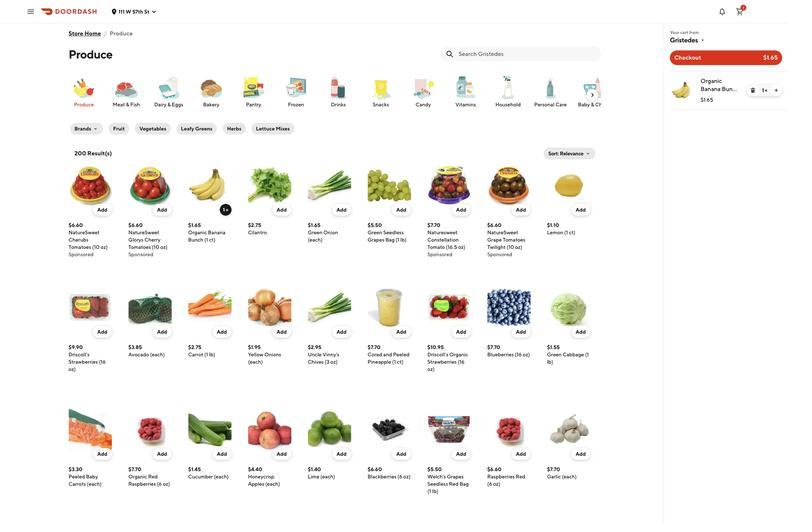 Task type: describe. For each thing, give the bounding box(es) containing it.
green seedless grapes bag (1 lb) image
[[368, 164, 411, 207]]

baby & child
[[578, 102, 608, 108]]

vegetables
[[139, 126, 166, 132]]

lime (each) image
[[308, 408, 351, 452]]

$6.60 raspberries red (6 oz)
[[488, 467, 526, 488]]

herbs
[[227, 126, 242, 132]]

brands
[[74, 126, 91, 132]]

cart
[[681, 30, 689, 35]]

peeled baby carrots (each) image
[[69, 408, 112, 452]]

gristedes
[[671, 36, 699, 44]]

avocado
[[128, 352, 149, 358]]

household image
[[495, 75, 522, 101]]

constellation
[[428, 237, 459, 243]]

(10 inside $6.60 naturesweet cherubs tomatoes (10 oz) sponsored
[[92, 244, 100, 250]]

$1.65 green onion (each)
[[308, 223, 338, 243]]

greens
[[195, 126, 213, 132]]

111 w 57th st
[[119, 9, 150, 14]]

& for child
[[591, 102, 595, 108]]

strawberries inside $9.90 driscoll's strawberries (16 oz)
[[69, 359, 98, 365]]

(1 inside $1.10 lemon (1 ct)
[[565, 230, 568, 236]]

$6.60 blackberries (6 oz)
[[368, 467, 411, 480]]

$1.65 for $1.65 organic banana bunch (1 ct)
[[188, 223, 201, 228]]

red for raspberries
[[516, 474, 526, 480]]

$5.50 for $5.50 welch's grapes seedless red bag (1 lb)
[[428, 467, 442, 473]]

$1.95 yellow onions (each)
[[248, 345, 281, 365]]

1 items, open order cart image
[[736, 7, 745, 16]]

add for naturesweet constellation tomato (16.5 oz)
[[456, 207, 467, 213]]

glorys
[[128, 237, 144, 243]]

grapes inside "$5.50 welch's grapes seedless red bag (1 lb)"
[[447, 474, 464, 480]]

(each) inside the $3.85 avocado (each)
[[150, 352, 165, 358]]

dairy & eggs link
[[151, 75, 187, 108]]

your cart from
[[671, 30, 699, 35]]

naturesweet for glorys
[[128, 230, 159, 236]]

cherubs
[[69, 237, 89, 243]]

add for honeycrisp apples (each)
[[277, 452, 287, 457]]

driscoll's organic strawberries (16 oz) image
[[428, 286, 471, 329]]

(1 inside organic banana bunch (1 ct) $1.65
[[701, 94, 706, 101]]

vinny's
[[323, 352, 340, 358]]

chives
[[308, 359, 324, 365]]

drinks link
[[320, 75, 357, 108]]

$1.65 inside organic banana bunch (1 ct) $1.65
[[701, 97, 714, 103]]

your
[[671, 30, 680, 35]]

personal care
[[535, 102, 567, 108]]

add for naturesweet cherubs tomatoes (10 oz)
[[97, 207, 107, 213]]

fruit button
[[109, 123, 129, 135]]

welch's
[[428, 474, 446, 480]]

$7.70 for $7.70 blueberries (16 oz)
[[488, 345, 501, 351]]

lettuce mixes
[[256, 126, 290, 132]]

drinks image
[[326, 75, 352, 101]]

organic banana bunch (1 ct) $1.65
[[701, 78, 740, 103]]

$5.50 green seedless grapes bag (1 lb)
[[368, 223, 407, 243]]

organic inside $10.95 driscoll's organic strawberries (16 oz)
[[450, 352, 469, 358]]

from
[[690, 30, 699, 35]]

$6.60 for naturesweet glorys cherry tomatoes (10 oz)
[[128, 223, 143, 228]]

leafy
[[181, 126, 194, 132]]

oz) inside $10.95 driscoll's organic strawberries (16 oz)
[[428, 367, 435, 373]]

naturesweet constellation tomato (16.5 oz) image
[[428, 164, 471, 207]]

$3.85
[[128, 345, 142, 351]]

57th
[[132, 9, 143, 14]]

pantry link
[[236, 75, 272, 108]]

(10 for naturesweet glorys cherry tomatoes (10 oz)
[[152, 244, 159, 250]]

(1 inside '$1.55 green cabbage (1 lb)'
[[586, 352, 589, 358]]

driscoll's for $10.95
[[428, 352, 449, 358]]

driscoll's for $9.90
[[69, 352, 90, 358]]

lb) inside '$1.55 green cabbage (1 lb)'
[[548, 359, 554, 365]]

2 vertical spatial produce
[[74, 102, 94, 108]]

$1.65 for $1.65 green onion (each)
[[308, 223, 321, 228]]

grape
[[488, 237, 502, 243]]

$2.95
[[308, 345, 322, 351]]

0 vertical spatial 1 ×
[[763, 87, 768, 93]]

(each) inside $1.40 lime (each)
[[321, 474, 335, 480]]

add for organic red raspberries (6 oz)
[[157, 452, 167, 457]]

oz) inside $7.70 naturesweet constellation tomato (16.5 oz) sponsored
[[459, 244, 466, 250]]

$10.95 driscoll's organic strawberries (16 oz)
[[428, 345, 469, 373]]

cored and peeled pineapple (1 ct) image
[[368, 286, 411, 329]]

(16 inside $9.90 driscoll's strawberries (16 oz)
[[99, 359, 106, 365]]

leafy greens button
[[177, 123, 217, 135]]

0 vertical spatial produce
[[110, 30, 133, 37]]

2 vertical spatial 1
[[223, 207, 225, 213]]

sponsored inside $6.60 naturesweet cherubs tomatoes (10 oz) sponsored
[[69, 252, 94, 258]]

sort: relevance button
[[544, 148, 596, 160]]

vitamins link
[[448, 75, 484, 108]]

oz) inside $6.60 naturesweet glorys cherry tomatoes (10 oz) sponsored
[[160, 244, 168, 250]]

$3.85 avocado (each)
[[128, 345, 165, 358]]

$10.95
[[428, 345, 444, 351]]

sort:
[[549, 151, 559, 157]]

candy
[[416, 102, 431, 108]]

$4.40
[[248, 467, 262, 473]]

$7.70 cored and peeled pineapple (1 ct)
[[368, 345, 410, 365]]

cilantro image
[[248, 164, 291, 207]]

frozen link
[[278, 75, 315, 108]]

$6.60 for naturesweet grape tomatoes twilight (10 oz)
[[488, 223, 502, 228]]

strawberries inside $10.95 driscoll's organic strawberries (16 oz)
[[428, 359, 457, 365]]

(6 inside $6.60 blackberries (6 oz)
[[398, 474, 403, 480]]

tomatoes for oz)
[[503, 237, 526, 243]]

oz) inside $6.60 naturesweet grape tomatoes twilight (10 oz) sponsored
[[515, 244, 523, 250]]

driscoll's strawberries (16 oz) image
[[69, 286, 112, 329]]

cored
[[368, 352, 383, 358]]

(10 for naturesweet grape tomatoes twilight (10 oz)
[[507, 244, 514, 250]]

(each) inside $4.40 honeycrisp apples (each)
[[266, 482, 280, 488]]

cilantro
[[248, 230, 267, 236]]

vegetables button
[[135, 123, 171, 135]]

seedless inside the $5.50 green seedless grapes bag (1 lb)
[[384, 230, 404, 236]]

(each) inside $1.65 green onion (each)
[[308, 237, 323, 243]]

(1 inside $1.65 organic banana bunch (1 ct)
[[205, 237, 208, 243]]

lime
[[308, 474, 320, 480]]

onion
[[324, 230, 338, 236]]

oz) inside the $7.70 blueberries (16 oz)
[[523, 352, 530, 358]]

organic inside $7.70 organic red raspberries (6 oz)
[[128, 474, 147, 480]]

(16 inside $10.95 driscoll's organic strawberries (16 oz)
[[458, 359, 465, 365]]

fish
[[130, 102, 140, 108]]

personal care link
[[533, 75, 569, 108]]

sponsored inside $6.60 naturesweet grape tomatoes twilight (10 oz) sponsored
[[488, 252, 513, 258]]

add for green onion (each)
[[337, 207, 347, 213]]

red for organic
[[148, 474, 158, 480]]

baby & child link
[[575, 75, 612, 108]]

banana inside $1.65 organic banana bunch (1 ct)
[[208, 230, 226, 236]]

(6 inside $6.60 raspberries red (6 oz)
[[488, 482, 493, 488]]

grapes inside the $5.50 green seedless grapes bag (1 lb)
[[368, 237, 385, 243]]

carrots
[[69, 482, 86, 488]]

and
[[384, 352, 392, 358]]

household
[[496, 102, 521, 108]]

$7.70 organic red raspberries (6 oz)
[[128, 467, 170, 488]]

(1 inside "$5.50 welch's grapes seedless red bag (1 lb)"
[[428, 489, 432, 495]]

$1.65 for $1.65
[[764, 54, 778, 61]]

naturesweet cherubs tomatoes (10 oz) image
[[69, 164, 112, 207]]

lettuce mixes link
[[250, 122, 296, 136]]

naturesweet grape tomatoes twilight (10 oz) image
[[488, 164, 531, 207]]

$1.10
[[548, 223, 560, 228]]

$9.90
[[69, 345, 83, 351]]

frozen
[[288, 102, 304, 108]]

(each) inside $1.45 cucumber (each)
[[214, 474, 229, 480]]

$7.70 naturesweet constellation tomato (16.5 oz) sponsored
[[428, 223, 466, 258]]

bag inside "$5.50 welch's grapes seedless red bag (1 lb)"
[[460, 482, 469, 488]]

bakery link
[[193, 75, 230, 108]]

store
[[69, 30, 83, 37]]

uncle vinny's chives (3 oz) image
[[308, 286, 351, 329]]

1 horizontal spatial organic banana bunch (1 ct) image
[[672, 79, 694, 101]]

1 vertical spatial ×
[[226, 207, 228, 213]]

honeycrisp
[[248, 474, 275, 480]]

checkout
[[675, 54, 702, 61]]

$1.10 lemon (1 ct)
[[548, 223, 576, 236]]

add for green cabbage (1 lb)
[[576, 329, 586, 335]]

raspberries inside $7.70 organic red raspberries (6 oz)
[[128, 482, 156, 488]]

naturesweet for cherubs
[[69, 230, 100, 236]]

blueberries (16 oz) image
[[488, 286, 531, 329]]

snacks image
[[368, 75, 394, 101]]

yellow
[[248, 352, 264, 358]]

(1 inside the $5.50 green seedless grapes bag (1 lb)
[[396, 237, 400, 243]]

carrot (1 lb) image
[[188, 286, 232, 329]]

sponsored inside $6.60 naturesweet glorys cherry tomatoes (10 oz) sponsored
[[128, 252, 154, 258]]

oz) inside $6.60 blackberries (6 oz)
[[404, 474, 411, 480]]

$1.45 cucumber (each)
[[188, 467, 229, 480]]

$2.75 for $2.75 carrot (1 lb)
[[188, 345, 202, 351]]

avocado (each) image
[[128, 286, 172, 329]]

remove item from cart image
[[751, 87, 757, 93]]

$7.70 for $7.70 organic red raspberries (6 oz)
[[128, 467, 141, 473]]

tomato
[[428, 244, 445, 250]]

200 result(s)
[[74, 150, 112, 157]]

welch's grapes seedless red bag (1 lb) image
[[428, 408, 471, 452]]

add for yellow onions (each)
[[277, 329, 287, 335]]

pantry
[[246, 102, 262, 108]]

& for eggs
[[168, 102, 171, 108]]

care
[[556, 102, 567, 108]]

meat & fish
[[113, 102, 140, 108]]

ct) inside $7.70 cored and peeled pineapple (1 ct)
[[397, 359, 404, 365]]

& for fish
[[126, 102, 129, 108]]



Task type: locate. For each thing, give the bounding box(es) containing it.
$6.60 naturesweet glorys cherry tomatoes (10 oz) sponsored
[[128, 223, 168, 258]]

1 right remove item from cart image
[[763, 87, 765, 93]]

red inside $7.70 organic red raspberries (6 oz)
[[148, 474, 158, 480]]

add for blackberries (6 oz)
[[397, 452, 407, 457]]

0 horizontal spatial (6
[[157, 482, 162, 488]]

tomatoes down 'glorys'
[[128, 244, 151, 250]]

cucumber
[[188, 474, 213, 480]]

0 vertical spatial baby
[[578, 102, 590, 108]]

uncle
[[308, 352, 322, 358]]

organic inside organic banana bunch (1 ct) $1.65
[[701, 78, 723, 85]]

2 naturesweet from the left
[[128, 230, 159, 236]]

1 horizontal spatial (16
[[458, 359, 465, 365]]

dairy & eggs image
[[156, 75, 182, 101]]

1
[[743, 5, 745, 10], [763, 87, 765, 93], [223, 207, 225, 213]]

0 horizontal spatial green
[[308, 230, 323, 236]]

green for $1.55
[[548, 352, 562, 358]]

2 horizontal spatial naturesweet
[[488, 230, 519, 236]]

brands button
[[70, 123, 103, 135]]

tomatoes up twilight
[[503, 237, 526, 243]]

$7.70 inside the $7.70 blueberries (16 oz)
[[488, 345, 501, 351]]

2 (10 from the left
[[152, 244, 159, 250]]

produce down home
[[69, 47, 113, 61]]

2 sponsored from the left
[[128, 252, 154, 258]]

lb)
[[401, 237, 407, 243], [209, 352, 215, 358], [548, 359, 554, 365], [433, 489, 439, 495]]

store home link
[[69, 26, 101, 41]]

strawberries down $9.90 at the left of page
[[69, 359, 98, 365]]

yellow onions (each) image
[[248, 286, 291, 329]]

green onion (each) image
[[308, 164, 351, 207]]

111
[[119, 9, 125, 14]]

add
[[97, 207, 107, 213], [157, 207, 167, 213], [277, 207, 287, 213], [337, 207, 347, 213], [397, 207, 407, 213], [456, 207, 467, 213], [516, 207, 526, 213], [576, 207, 586, 213], [97, 329, 107, 335], [157, 329, 167, 335], [217, 329, 227, 335], [277, 329, 287, 335], [337, 329, 347, 335], [397, 329, 407, 335], [456, 329, 467, 335], [516, 329, 526, 335], [576, 329, 586, 335], [97, 452, 107, 457], [157, 452, 167, 457], [217, 452, 227, 457], [277, 452, 287, 457], [337, 452, 347, 457], [397, 452, 407, 457], [456, 452, 467, 457], [516, 452, 526, 457], [576, 452, 586, 457]]

$2.75
[[248, 223, 261, 228], [188, 345, 202, 351]]

1 horizontal spatial seedless
[[428, 482, 448, 488]]

baby & child image
[[580, 75, 607, 101]]

1 driscoll's from the left
[[69, 352, 90, 358]]

tomatoes for sponsored
[[69, 244, 91, 250]]

driscoll's
[[69, 352, 90, 358], [428, 352, 449, 358]]

raspberries red (6 oz) image
[[488, 408, 531, 452]]

naturesweet up cherubs
[[69, 230, 100, 236]]

lb) inside $2.75 carrot (1 lb)
[[209, 352, 215, 358]]

pantry image
[[241, 75, 267, 101]]

add for blueberries (16 oz)
[[516, 329, 526, 335]]

1 horizontal spatial &
[[168, 102, 171, 108]]

0 horizontal spatial red
[[148, 474, 158, 480]]

111 w 57th st button
[[111, 9, 157, 14]]

home
[[85, 30, 101, 37]]

0 horizontal spatial strawberries
[[69, 359, 98, 365]]

0 horizontal spatial bunch
[[188, 237, 204, 243]]

1 & from the left
[[126, 102, 129, 108]]

add for welch's grapes seedless red bag (1 lb)
[[456, 452, 467, 457]]

1 vertical spatial peeled
[[69, 474, 85, 480]]

$6.60 inside $6.60 raspberries red (6 oz)
[[488, 467, 502, 473]]

0 horizontal spatial peeled
[[69, 474, 85, 480]]

1 right notification bell image
[[743, 5, 745, 10]]

personal care image
[[538, 75, 564, 101]]

baby inside $3.30 peeled baby carrots (each)
[[86, 474, 98, 480]]

vitamins image
[[453, 75, 479, 101]]

1 horizontal spatial 1
[[743, 5, 745, 10]]

sponsored inside $7.70 naturesweet constellation tomato (16.5 oz) sponsored
[[428, 252, 453, 258]]

$7.70 inside '$7.70 garlic (each)'
[[548, 467, 560, 473]]

tomatoes down cherubs
[[69, 244, 91, 250]]

$5.50
[[368, 223, 382, 228], [428, 467, 442, 473]]

ct) inside $1.10 lemon (1 ct)
[[569, 230, 576, 236]]

$7.70 inside $7.70 cored and peeled pineapple (1 ct)
[[368, 345, 381, 351]]

oz) inside $7.70 organic red raspberries (6 oz)
[[163, 482, 170, 488]]

$1.65 inside $1.65 green onion (each)
[[308, 223, 321, 228]]

1 vertical spatial seedless
[[428, 482, 448, 488]]

oz) inside $9.90 driscoll's strawberries (16 oz)
[[69, 367, 76, 373]]

(3
[[325, 359, 330, 365]]

$7.70 for $7.70 naturesweet constellation tomato (16.5 oz) sponsored
[[428, 223, 441, 228]]

(10 inside $6.60 naturesweet grape tomatoes twilight (10 oz) sponsored
[[507, 244, 514, 250]]

$6.60 inside $6.60 naturesweet grape tomatoes twilight (10 oz) sponsored
[[488, 223, 502, 228]]

(6 inside $7.70 organic red raspberries (6 oz)
[[157, 482, 162, 488]]

naturesweet up grape
[[488, 230, 519, 236]]

add for lemon (1 ct)
[[576, 207, 586, 213]]

oz) inside $6.60 naturesweet cherubs tomatoes (10 oz) sponsored
[[101, 244, 108, 250]]

1 horizontal spatial (6
[[398, 474, 403, 480]]

1 up $1.65 organic banana bunch (1 ct)
[[223, 207, 225, 213]]

add for garlic (each)
[[576, 452, 586, 457]]

1 vertical spatial produce
[[69, 47, 113, 61]]

bunch inside $1.65 organic banana bunch (1 ct)
[[188, 237, 204, 243]]

1 naturesweet from the left
[[69, 230, 100, 236]]

cucumber (each) image
[[188, 408, 232, 452]]

sponsored down cherubs
[[69, 252, 94, 258]]

organic banana bunch (1 ct) image
[[672, 79, 694, 101], [188, 164, 232, 207]]

add for raspberries red (6 oz)
[[516, 452, 526, 457]]

$1.65 inside $1.65 organic banana bunch (1 ct)
[[188, 223, 201, 228]]

cherry
[[145, 237, 161, 243]]

0 horizontal spatial organic banana bunch (1 ct) image
[[188, 164, 232, 207]]

1 horizontal spatial strawberries
[[428, 359, 457, 365]]

2 horizontal spatial (16
[[515, 352, 522, 358]]

& inside dairy & eggs link
[[168, 102, 171, 108]]

$7.70 for $7.70 garlic (each)
[[548, 467, 560, 473]]

2 horizontal spatial red
[[516, 474, 526, 480]]

$7.70 inside $7.70 organic red raspberries (6 oz)
[[128, 467, 141, 473]]

0 horizontal spatial &
[[126, 102, 129, 108]]

1 vertical spatial $2.75
[[188, 345, 202, 351]]

vitamins
[[456, 102, 476, 108]]

$9.90 driscoll's strawberries (16 oz)
[[69, 345, 106, 373]]

$1.55 green cabbage (1 lb)
[[548, 345, 589, 365]]

$5.50 for $5.50 green seedless grapes bag (1 lb)
[[368, 223, 382, 228]]

driscoll's inside $10.95 driscoll's organic strawberries (16 oz)
[[428, 352, 449, 358]]

1 horizontal spatial driscoll's
[[428, 352, 449, 358]]

peeled inside $7.70 cored and peeled pineapple (1 ct)
[[393, 352, 410, 358]]

2 & from the left
[[168, 102, 171, 108]]

lettuce mixes button
[[252, 123, 294, 135]]

1 vertical spatial baby
[[86, 474, 98, 480]]

organic inside $1.65 organic banana bunch (1 ct)
[[188, 230, 207, 236]]

open menu image
[[26, 7, 35, 16]]

sponsored down 'glorys'
[[128, 252, 154, 258]]

sponsored down twilight
[[488, 252, 513, 258]]

& left eggs
[[168, 102, 171, 108]]

1 inside button
[[743, 5, 745, 10]]

1 strawberries from the left
[[69, 359, 98, 365]]

1 horizontal spatial grapes
[[447, 474, 464, 480]]

1 horizontal spatial (10
[[152, 244, 159, 250]]

naturesweet glorys cherry tomatoes (10 oz) image
[[128, 164, 172, 207]]

1 horizontal spatial tomatoes
[[128, 244, 151, 250]]

$2.75 up carrot
[[188, 345, 202, 351]]

add for uncle vinny's chives (3 oz)
[[337, 329, 347, 335]]

2 horizontal spatial green
[[548, 352, 562, 358]]

$6.60 naturesweet cherubs tomatoes (10 oz) sponsored
[[69, 223, 108, 258]]

(10 inside $6.60 naturesweet glorys cherry tomatoes (10 oz) sponsored
[[152, 244, 159, 250]]

2 horizontal spatial tomatoes
[[503, 237, 526, 243]]

leafy greens link
[[175, 122, 218, 136]]

$7.70 blueberries (16 oz)
[[488, 345, 530, 358]]

blueberries
[[488, 352, 514, 358]]

1 horizontal spatial green
[[368, 230, 383, 236]]

1 vertical spatial 1
[[763, 87, 765, 93]]

1 (10 from the left
[[92, 244, 100, 250]]

0 horizontal spatial baby
[[86, 474, 98, 480]]

personal
[[535, 102, 555, 108]]

driscoll's inside $9.90 driscoll's strawberries (16 oz)
[[69, 352, 90, 358]]

0 horizontal spatial 1
[[223, 207, 225, 213]]

0 horizontal spatial naturesweet
[[69, 230, 100, 236]]

green cabbage (1 lb) image
[[548, 286, 591, 329]]

vegetables link
[[134, 122, 172, 136]]

0 vertical spatial ×
[[766, 87, 768, 93]]

fruit link
[[107, 122, 131, 136]]

0 vertical spatial 1
[[743, 5, 745, 10]]

1 vertical spatial bag
[[460, 482, 469, 488]]

2 horizontal spatial &
[[591, 102, 595, 108]]

3 (10 from the left
[[507, 244, 514, 250]]

(each) inside $3.30 peeled baby carrots (each)
[[87, 482, 102, 488]]

3 & from the left
[[591, 102, 595, 108]]

0 vertical spatial seedless
[[384, 230, 404, 236]]

1 horizontal spatial raspberries
[[488, 474, 515, 480]]

green inside the $5.50 green seedless grapes bag (1 lb)
[[368, 230, 383, 236]]

ct) inside organic banana bunch (1 ct) $1.65
[[707, 94, 714, 101]]

1 vertical spatial $5.50
[[428, 467, 442, 473]]

cabbage
[[563, 352, 585, 358]]

2 driscoll's from the left
[[428, 352, 449, 358]]

oz) inside "$2.95 uncle vinny's chives (3 oz)"
[[331, 359, 338, 365]]

0 vertical spatial $2.75
[[248, 223, 261, 228]]

0 horizontal spatial banana
[[208, 230, 226, 236]]

(10
[[92, 244, 100, 250], [152, 244, 159, 250], [507, 244, 514, 250]]

Search Gristedes search field
[[459, 50, 596, 58]]

(1
[[701, 94, 706, 101], [565, 230, 568, 236], [205, 237, 208, 243], [396, 237, 400, 243], [204, 352, 208, 358], [586, 352, 589, 358], [393, 359, 396, 365], [428, 489, 432, 495]]

$1.40
[[308, 467, 321, 473]]

0 vertical spatial organic banana bunch (1 ct) image
[[672, 79, 694, 101]]

1 × right remove item from cart image
[[763, 87, 768, 93]]

$1.40 lime (each)
[[308, 467, 335, 480]]

0 horizontal spatial grapes
[[368, 237, 385, 243]]

$4.40 honeycrisp apples (each)
[[248, 467, 280, 488]]

peeled right the and
[[393, 352, 410, 358]]

lemon (1 ct) image
[[548, 164, 591, 207]]

peeled up carrots
[[69, 474, 85, 480]]

$1.65
[[764, 54, 778, 61], [701, 97, 714, 103], [188, 223, 201, 228], [308, 223, 321, 228]]

carrot
[[188, 352, 203, 358]]

$2.75 inside $2.75 cilantro
[[248, 223, 261, 228]]

frozen image
[[283, 75, 309, 101]]

$1.55
[[548, 345, 560, 351]]

strawberries down $10.95
[[428, 359, 457, 365]]

0 vertical spatial $5.50
[[368, 223, 382, 228]]

tomatoes inside $6.60 naturesweet cherubs tomatoes (10 oz) sponsored
[[69, 244, 91, 250]]

$2.75 for $2.75 cilantro
[[248, 223, 261, 228]]

$2.75 up cilantro
[[248, 223, 261, 228]]

(16 inside the $7.70 blueberries (16 oz)
[[515, 352, 522, 358]]

green inside $1.65 green onion (each)
[[308, 230, 323, 236]]

2 horizontal spatial (6
[[488, 482, 493, 488]]

& left child
[[591, 102, 595, 108]]

lemon
[[548, 230, 564, 236]]

ct) inside $1.65 organic banana bunch (1 ct)
[[209, 237, 216, 243]]

sort: relevance
[[549, 151, 584, 157]]

bunch inside organic banana bunch (1 ct) $1.65
[[722, 86, 740, 93]]

1 × up $1.65 organic banana bunch (1 ct)
[[223, 207, 228, 213]]

red inside "$5.50 welch's grapes seedless red bag (1 lb)"
[[449, 482, 459, 488]]

herbs button
[[223, 123, 246, 135]]

1 horizontal spatial ×
[[766, 87, 768, 93]]

$5.50 inside the $5.50 green seedless grapes bag (1 lb)
[[368, 223, 382, 228]]

(1 inside $7.70 cored and peeled pineapple (1 ct)
[[393, 359, 396, 365]]

oz) inside $6.60 raspberries red (6 oz)
[[494, 482, 501, 488]]

banana inside organic banana bunch (1 ct) $1.65
[[701, 86, 721, 93]]

produce image
[[71, 75, 97, 101]]

driscoll's down $10.95
[[428, 352, 449, 358]]

(1 inside $2.75 carrot (1 lb)
[[204, 352, 208, 358]]

0 vertical spatial peeled
[[393, 352, 410, 358]]

lb) inside the $5.50 green seedless grapes bag (1 lb)
[[401, 237, 407, 243]]

fruit
[[113, 126, 125, 132]]

candy image
[[410, 75, 437, 101]]

0 horizontal spatial $5.50
[[368, 223, 382, 228]]

4 sponsored from the left
[[488, 252, 513, 258]]

0 horizontal spatial $2.75
[[188, 345, 202, 351]]

1 horizontal spatial $2.75
[[248, 223, 261, 228]]

1 sponsored from the left
[[69, 252, 94, 258]]

w
[[126, 9, 131, 14]]

$1.65 organic banana bunch (1 ct)
[[188, 223, 226, 243]]

bag inside the $5.50 green seedless grapes bag (1 lb)
[[386, 237, 395, 243]]

0 horizontal spatial 1 ×
[[223, 207, 228, 213]]

1 horizontal spatial bag
[[460, 482, 469, 488]]

$7.70 for $7.70 cored and peeled pineapple (1 ct)
[[368, 345, 381, 351]]

add for avocado (each)
[[157, 329, 167, 335]]

naturesweet up 'glorys'
[[128, 230, 159, 236]]

red inside $6.60 raspberries red (6 oz)
[[516, 474, 526, 480]]

store home / produce
[[69, 30, 133, 37]]

herbs link
[[221, 122, 247, 136]]

1 horizontal spatial bunch
[[722, 86, 740, 93]]

1 vertical spatial 1 ×
[[223, 207, 228, 213]]

0 vertical spatial banana
[[701, 86, 721, 93]]

meat & fish image
[[113, 75, 140, 101]]

1 button
[[733, 4, 748, 19]]

add for naturesweet glorys cherry tomatoes (10 oz)
[[157, 207, 167, 213]]

1 horizontal spatial baby
[[578, 102, 590, 108]]

raspberries inside $6.60 raspberries red (6 oz)
[[488, 474, 515, 480]]

apples
[[248, 482, 265, 488]]

(each) inside '$7.70 garlic (each)'
[[562, 474, 577, 480]]

1 vertical spatial organic banana bunch (1 ct) image
[[188, 164, 232, 207]]

add for green seedless grapes bag (1 lb)
[[397, 207, 407, 213]]

$1.45
[[188, 467, 201, 473]]

add one to cart image
[[774, 87, 780, 93]]

bakery
[[203, 102, 219, 108]]

$2.75 carrot (1 lb)
[[188, 345, 215, 358]]

driscoll's down $9.90 at the left of page
[[69, 352, 90, 358]]

0 horizontal spatial (10
[[92, 244, 100, 250]]

garlic
[[548, 474, 561, 480]]

peeled inside $3.30 peeled baby carrots (each)
[[69, 474, 85, 480]]

$6.60 for naturesweet cherubs tomatoes (10 oz)
[[69, 223, 83, 228]]

sponsored
[[69, 252, 94, 258], [128, 252, 154, 258], [428, 252, 453, 258], [488, 252, 513, 258]]

st
[[144, 9, 150, 14]]

& inside baby & child link
[[591, 102, 595, 108]]

0 horizontal spatial raspberries
[[128, 482, 156, 488]]

dairy & eggs
[[154, 102, 183, 108]]

tomatoes inside $6.60 naturesweet grape tomatoes twilight (10 oz) sponsored
[[503, 237, 526, 243]]

0 vertical spatial bag
[[386, 237, 395, 243]]

green for $5.50
[[368, 230, 383, 236]]

dairy
[[154, 102, 167, 108]]

1 horizontal spatial $5.50
[[428, 467, 442, 473]]

tomatoes inside $6.60 naturesweet glorys cherry tomatoes (10 oz) sponsored
[[128, 244, 151, 250]]

tomatoes
[[503, 237, 526, 243], [69, 244, 91, 250], [128, 244, 151, 250]]

0 horizontal spatial seedless
[[384, 230, 404, 236]]

seedless inside "$5.50 welch's grapes seedless red bag (1 lb)"
[[428, 482, 448, 488]]

next image
[[590, 92, 596, 98]]

$6.60 inside $6.60 blackberries (6 oz)
[[368, 467, 382, 473]]

0 horizontal spatial driscoll's
[[69, 352, 90, 358]]

add for carrot (1 lb)
[[217, 329, 227, 335]]

1 vertical spatial bunch
[[188, 237, 204, 243]]

add for cored and peeled pineapple (1 ct)
[[397, 329, 407, 335]]

$7.70 inside $7.70 naturesweet constellation tomato (16.5 oz) sponsored
[[428, 223, 441, 228]]

snacks
[[373, 102, 389, 108]]

1 vertical spatial raspberries
[[128, 482, 156, 488]]

1 vertical spatial grapes
[[447, 474, 464, 480]]

naturesweet inside $6.60 naturesweet grape tomatoes twilight (10 oz) sponsored
[[488, 230, 519, 236]]

household link
[[490, 75, 527, 108]]

1 vertical spatial banana
[[208, 230, 226, 236]]

result(s)
[[87, 150, 112, 157]]

green for $1.65
[[308, 230, 323, 236]]

(16.5
[[446, 244, 458, 250]]

green inside '$1.55 green cabbage (1 lb)'
[[548, 352, 562, 358]]

$5.50 welch's grapes seedless red bag (1 lb)
[[428, 467, 469, 495]]

add for cilantro
[[277, 207, 287, 213]]

garlic (each) image
[[548, 408, 591, 452]]

2 strawberries from the left
[[428, 359, 457, 365]]

$2.75 inside $2.75 carrot (1 lb)
[[188, 345, 202, 351]]

1 horizontal spatial banana
[[701, 86, 721, 93]]

mixes
[[276, 126, 290, 132]]

produce down "produce" image
[[74, 102, 94, 108]]

3 sponsored from the left
[[428, 252, 453, 258]]

0 vertical spatial bunch
[[722, 86, 740, 93]]

grapes
[[368, 237, 385, 243], [447, 474, 464, 480]]

0 horizontal spatial bag
[[386, 237, 395, 243]]

candy link
[[405, 75, 442, 108]]

$6.60 inside $6.60 naturesweet glorys cherry tomatoes (10 oz) sponsored
[[128, 223, 143, 228]]

gristedes link
[[671, 36, 783, 45]]

bakery image
[[198, 75, 225, 101]]

0 horizontal spatial ×
[[226, 207, 228, 213]]

produce link
[[66, 75, 102, 108]]

add for lime (each)
[[337, 452, 347, 457]]

add for driscoll's organic strawberries (16 oz)
[[456, 329, 467, 335]]

sponsored down tomato
[[428, 252, 453, 258]]

honeycrisp apples (each) image
[[248, 408, 291, 452]]

$3.30
[[69, 467, 83, 473]]

$5.50 inside "$5.50 welch's grapes seedless red bag (1 lb)"
[[428, 467, 442, 473]]

red
[[148, 474, 158, 480], [516, 474, 526, 480], [449, 482, 459, 488]]

snacks link
[[363, 75, 399, 108]]

2 horizontal spatial 1
[[763, 87, 765, 93]]

1 horizontal spatial 1 ×
[[763, 87, 768, 93]]

1 horizontal spatial naturesweet
[[128, 230, 159, 236]]

$6.60 inside $6.60 naturesweet cherubs tomatoes (10 oz) sponsored
[[69, 223, 83, 228]]

organic red raspberries (6 oz) image
[[128, 408, 172, 452]]

2 horizontal spatial (10
[[507, 244, 514, 250]]

1 horizontal spatial red
[[449, 482, 459, 488]]

blackberries (6 oz) image
[[368, 408, 411, 452]]

add for driscoll's strawberries (16 oz)
[[97, 329, 107, 335]]

add for naturesweet grape tomatoes twilight (10 oz)
[[516, 207, 526, 213]]

add for cucumber (each)
[[217, 452, 227, 457]]

(each) inside the $1.95 yellow onions (each)
[[248, 359, 263, 365]]

notification bell image
[[718, 7, 727, 16]]

0 vertical spatial raspberries
[[488, 474, 515, 480]]

naturesweet inside $6.60 naturesweet glorys cherry tomatoes (10 oz) sponsored
[[128, 230, 159, 236]]

3 naturesweet from the left
[[488, 230, 519, 236]]

lb) inside "$5.50 welch's grapes seedless red bag (1 lb)"
[[433, 489, 439, 495]]

add for peeled baby carrots (each)
[[97, 452, 107, 457]]

onions
[[265, 352, 281, 358]]

naturesweet for grape
[[488, 230, 519, 236]]

& left fish
[[126, 102, 129, 108]]

0 horizontal spatial tomatoes
[[69, 244, 91, 250]]

1 × button
[[220, 204, 232, 216], [220, 204, 232, 216]]

1 horizontal spatial peeled
[[393, 352, 410, 358]]

0 vertical spatial grapes
[[368, 237, 385, 243]]

0 horizontal spatial (16
[[99, 359, 106, 365]]

eggs
[[172, 102, 183, 108]]

$3.30 peeled baby carrots (each)
[[69, 467, 102, 488]]

& inside meat & fish link
[[126, 102, 129, 108]]

produce right the /
[[110, 30, 133, 37]]



Task type: vqa. For each thing, say whether or not it's contained in the screenshot.


